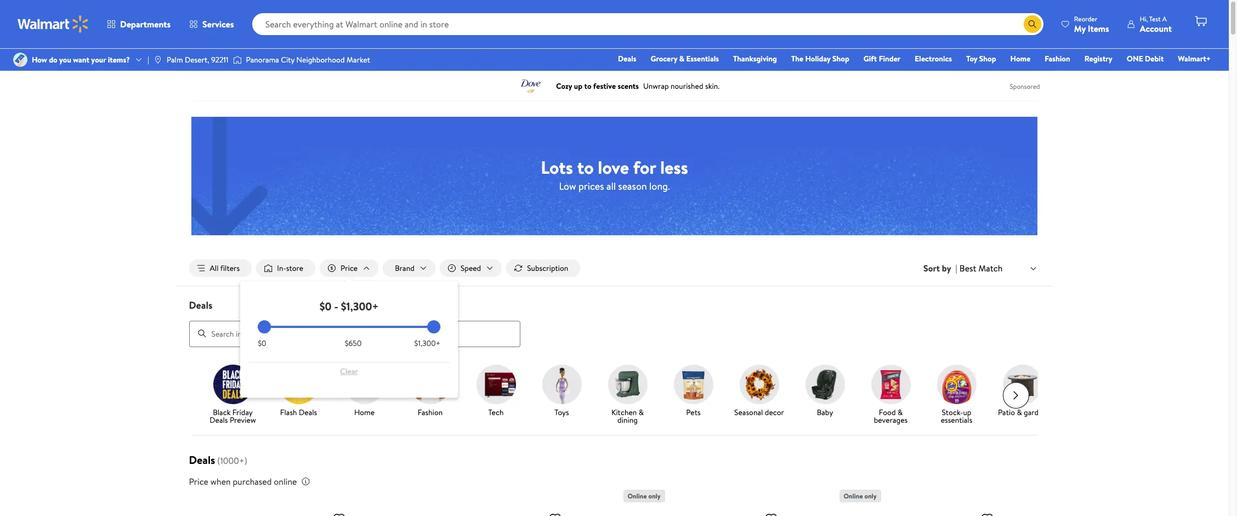 Task type: vqa. For each thing, say whether or not it's contained in the screenshot.
Friday
yes



Task type: locate. For each thing, give the bounding box(es) containing it.
deals link
[[613, 53, 642, 65]]

 image right 92211
[[233, 54, 242, 65]]

1 online from the left
[[628, 491, 647, 501]]

| inside sort and filter section element
[[956, 262, 958, 274]]

2 online only from the left
[[844, 491, 877, 501]]

speed
[[461, 263, 481, 274]]

fashion left registry link
[[1045, 53, 1071, 64]]

finder
[[879, 53, 901, 64]]

flash deals link
[[270, 365, 327, 418]]

grocery & essentials
[[651, 53, 719, 64]]

1 vertical spatial $1,300+
[[415, 338, 441, 349]]

$1,300+
[[341, 299, 379, 314], [415, 338, 441, 349]]

$0 for $0
[[258, 338, 266, 349]]

how
[[32, 54, 47, 65]]

 image left "how"
[[13, 53, 27, 67]]

& right "dining"
[[639, 407, 644, 418]]

0 horizontal spatial only
[[649, 491, 661, 501]]

filters
[[220, 263, 240, 274]]

online for crocs men's and women's unisex baya marbled clogs image
[[844, 491, 863, 501]]

1 horizontal spatial home
[[1011, 53, 1031, 64]]

fashion
[[1045, 53, 1071, 64], [418, 407, 443, 418]]

| right "by"
[[956, 262, 958, 274]]

Search in deals search field
[[189, 321, 520, 347]]

subscription button
[[507, 260, 581, 277]]

0 horizontal spatial online
[[628, 491, 647, 501]]

preview
[[230, 415, 256, 426]]

deals up search image
[[189, 299, 213, 312]]

0 vertical spatial $0
[[320, 299, 332, 314]]

0 horizontal spatial $1,300+
[[341, 299, 379, 314]]

price
[[341, 263, 358, 274], [189, 475, 209, 488]]

add to favorites list, crocs men's and women's unisex baya marbled clogs image
[[981, 512, 994, 516]]

|
[[148, 54, 149, 65], [956, 262, 958, 274]]

tech link
[[468, 365, 525, 418]]

home link
[[1006, 53, 1036, 65], [336, 365, 393, 418]]

sponsored
[[1010, 81, 1041, 91]]

seasonal decor link
[[731, 365, 788, 418]]

1 horizontal spatial fashion
[[1045, 53, 1071, 64]]

patio & garden link
[[994, 365, 1051, 418]]

1 horizontal spatial online only
[[844, 491, 877, 501]]

fashion down "fashion" image
[[418, 407, 443, 418]]

& right food
[[898, 407, 903, 418]]

items
[[1088, 22, 1110, 34]]

only up crocs men's and women's unisex baya marbled clogs image
[[865, 491, 877, 501]]

next slide for chipmodulewithimages list image
[[1003, 382, 1030, 409]]

1 online only from the left
[[628, 491, 661, 501]]

decor
[[765, 407, 785, 418]]

to
[[578, 155, 594, 179]]

hi, test a account
[[1140, 14, 1172, 34]]

& right patio
[[1017, 407, 1023, 418]]

1 horizontal spatial only
[[865, 491, 877, 501]]

beverages
[[874, 415, 908, 426]]

stock-
[[942, 407, 964, 418]]

1 horizontal spatial $1,300+
[[415, 338, 441, 349]]

0 vertical spatial price
[[341, 263, 358, 274]]

fashion link
[[1040, 53, 1076, 65], [402, 365, 459, 418]]

0 horizontal spatial $0
[[258, 338, 266, 349]]

your
[[91, 54, 106, 65]]

0 horizontal spatial fashion
[[418, 407, 443, 418]]

market
[[347, 54, 370, 65]]

$0 range field
[[258, 326, 441, 328]]

palm
[[167, 54, 183, 65]]

& inside 'kitchen & dining'
[[639, 407, 644, 418]]

baby image
[[806, 365, 845, 404]]

departments
[[120, 18, 171, 30]]

holiday
[[806, 53, 831, 64]]

 image
[[13, 53, 27, 67], [233, 54, 242, 65]]

only for crocs men's and women's unisex baya marbled clogs image
[[865, 491, 877, 501]]

0 vertical spatial fashion link
[[1040, 53, 1076, 65]]

home link down $650
[[336, 365, 393, 418]]

the
[[792, 53, 804, 64]]

home up sponsored at the top right of page
[[1011, 53, 1031, 64]]

& right grocery
[[680, 53, 685, 64]]

add to favorites list, ninja creami, ice cream maker, 5 one-touch programs image
[[549, 512, 562, 516]]

deals left preview
[[210, 415, 228, 426]]

0 vertical spatial home link
[[1006, 53, 1036, 65]]

flash deals
[[280, 407, 317, 418]]

black friday deals preview
[[210, 407, 256, 426]]

online
[[274, 475, 297, 488]]

-
[[334, 299, 338, 314]]

toys
[[555, 407, 569, 418]]

1 vertical spatial |
[[956, 262, 958, 274]]

palm desert, 92211
[[167, 54, 229, 65]]

grocery & essentials link
[[646, 53, 724, 65]]

0 horizontal spatial  image
[[13, 53, 27, 67]]

reorder
[[1075, 14, 1098, 23]]

$1300 range field
[[258, 326, 441, 328]]

price inside dropdown button
[[341, 263, 358, 274]]

1 horizontal spatial |
[[956, 262, 958, 274]]

1 vertical spatial $0
[[258, 338, 266, 349]]

pets
[[687, 407, 701, 418]]

1 horizontal spatial $0
[[320, 299, 332, 314]]

(1000+)
[[217, 455, 247, 467]]

debit
[[1146, 53, 1164, 64]]

registry link
[[1080, 53, 1118, 65]]

toy shop
[[967, 53, 997, 64]]

home down home "image"
[[354, 407, 375, 418]]

0 vertical spatial home
[[1011, 53, 1031, 64]]

deals
[[618, 53, 637, 64], [189, 299, 213, 312], [299, 407, 317, 418], [210, 415, 228, 426], [189, 452, 215, 467]]

price when purchased online
[[189, 475, 297, 488]]

do
[[49, 54, 57, 65]]

home link up sponsored at the top right of page
[[1006, 53, 1036, 65]]

shop right "toy"
[[980, 53, 997, 64]]

0 horizontal spatial home link
[[336, 365, 393, 418]]

brand
[[395, 263, 415, 274]]

1 vertical spatial home
[[354, 407, 375, 418]]

1 horizontal spatial  image
[[233, 54, 242, 65]]

essentials
[[941, 415, 973, 426]]

purchased
[[233, 475, 272, 488]]

0 horizontal spatial shop
[[833, 53, 850, 64]]

0 vertical spatial $1,300+
[[341, 299, 379, 314]]

gift
[[864, 53, 877, 64]]

Deals search field
[[176, 299, 1054, 347]]

| left palm at left top
[[148, 54, 149, 65]]

0 horizontal spatial |
[[148, 54, 149, 65]]

all
[[210, 263, 219, 274]]

1 only from the left
[[649, 491, 661, 501]]

want
[[73, 54, 89, 65]]

1 horizontal spatial shop
[[980, 53, 997, 64]]

toy
[[967, 53, 978, 64]]

dining
[[618, 415, 638, 426]]

when
[[211, 475, 231, 488]]

by
[[942, 262, 952, 274]]

0 horizontal spatial online only
[[628, 491, 661, 501]]

deals right flash
[[299, 407, 317, 418]]

2 online from the left
[[844, 491, 863, 501]]

only up superfit 2.25hp 2-in-1 folding under desk treadmill w/speaker controller app, single display screen silver image
[[649, 491, 661, 501]]

& for dining
[[639, 407, 644, 418]]

apple watch se (1st gen) gps, 44mm space gray aluminum case with midnight sport band - regular image
[[191, 507, 350, 516]]

low
[[559, 179, 576, 193]]

services
[[203, 18, 234, 30]]

walmart+ link
[[1174, 53, 1216, 65]]

0 horizontal spatial price
[[189, 475, 209, 488]]

online only for superfit 2.25hp 2-in-1 folding under desk treadmill w/speaker controller app, single display screen silver image
[[628, 491, 661, 501]]

add to favorites list, apple watch se (1st gen) gps, 44mm space gray aluminum case with midnight sport band - regular image
[[333, 512, 346, 516]]

best match
[[960, 262, 1003, 274]]

home image
[[345, 365, 384, 404]]

patio & garden image
[[1003, 365, 1043, 404]]

deals up when
[[189, 452, 215, 467]]

& inside food & beverages
[[898, 407, 903, 418]]

deals inside black friday deals preview
[[210, 415, 228, 426]]

1 horizontal spatial online
[[844, 491, 863, 501]]

1 horizontal spatial price
[[341, 263, 358, 274]]

shop right holiday
[[833, 53, 850, 64]]

$1,300+ up "fashion" image
[[415, 338, 441, 349]]

electronics link
[[910, 53, 957, 65]]

1 vertical spatial fashion link
[[402, 365, 459, 418]]

fashion image
[[411, 365, 450, 404]]

desert,
[[185, 54, 209, 65]]

1 vertical spatial price
[[189, 475, 209, 488]]

best match button
[[958, 261, 1041, 276]]

one debit link
[[1122, 53, 1169, 65]]

price up $0 - $1,300+
[[341, 263, 358, 274]]

deals inside search box
[[189, 299, 213, 312]]

tech image
[[476, 365, 516, 404]]

$1,300+ up $1300 range field
[[341, 299, 379, 314]]

flash
[[280, 407, 297, 418]]

baby link
[[797, 365, 854, 418]]

 image
[[154, 55, 162, 64]]

city
[[281, 54, 295, 65]]

baby
[[817, 407, 834, 418]]

2 only from the left
[[865, 491, 877, 501]]

1 horizontal spatial fashion link
[[1040, 53, 1076, 65]]

departments button
[[98, 11, 180, 37]]

0 horizontal spatial home
[[354, 407, 375, 418]]

ninja creami, ice cream maker, 5 one-touch programs image
[[407, 507, 566, 516]]

price left when
[[189, 475, 209, 488]]

thanksgiving
[[734, 53, 777, 64]]



Task type: describe. For each thing, give the bounding box(es) containing it.
0 horizontal spatial fashion link
[[402, 365, 459, 418]]

clear button
[[258, 363, 441, 380]]

in-store
[[277, 263, 303, 274]]

1 vertical spatial fashion
[[418, 407, 443, 418]]

pets link
[[665, 365, 722, 418]]

seasonal decor image
[[740, 365, 779, 404]]

only for superfit 2.25hp 2-in-1 folding under desk treadmill w/speaker controller app, single display screen silver image
[[649, 491, 661, 501]]

kitchen and dining image
[[608, 365, 648, 404]]

best
[[960, 262, 977, 274]]

flash deals image
[[279, 365, 318, 404]]

clear
[[340, 366, 358, 377]]

0 vertical spatial |
[[148, 54, 149, 65]]

1 vertical spatial home link
[[336, 365, 393, 418]]

superfit 2.25hp 2-in-1 folding under desk treadmill w/speaker controller app, single display screen silver image
[[624, 507, 783, 516]]

search icon image
[[1029, 20, 1037, 29]]

seasonal
[[735, 407, 763, 418]]

patio & garden
[[998, 407, 1047, 418]]

stock-up essentials
[[941, 407, 973, 426]]

 image for how
[[13, 53, 27, 67]]

all filters button
[[189, 260, 252, 277]]

black friday deals image
[[213, 365, 253, 404]]

deals left grocery
[[618, 53, 637, 64]]

food & beverages image
[[872, 365, 911, 404]]

legal information image
[[301, 477, 310, 486]]

reorder my items
[[1075, 14, 1110, 34]]

sort and filter section element
[[176, 251, 1054, 286]]

price button
[[320, 260, 379, 277]]

hi,
[[1140, 14, 1148, 23]]

in-
[[277, 263, 286, 274]]

for
[[634, 155, 656, 179]]

all
[[607, 179, 616, 193]]

0 vertical spatial fashion
[[1045, 53, 1071, 64]]

long.
[[650, 179, 670, 193]]

less
[[661, 155, 688, 179]]

lots
[[541, 155, 573, 179]]

test
[[1150, 14, 1161, 23]]

black
[[213, 407, 231, 418]]

crocs men's and women's unisex baya marbled clogs image
[[840, 507, 999, 516]]

brand button
[[383, 260, 436, 277]]

walmart image
[[18, 15, 89, 33]]

garden
[[1024, 407, 1047, 418]]

services button
[[180, 11, 243, 37]]

walmart+
[[1179, 53, 1211, 64]]

friday
[[233, 407, 253, 418]]

subscription
[[527, 263, 569, 274]]

toy shop link
[[962, 53, 1002, 65]]

account
[[1140, 22, 1172, 34]]

neighborhood
[[297, 54, 345, 65]]

$650
[[345, 338, 362, 349]]

store
[[286, 263, 303, 274]]

stock-up essentials link
[[929, 365, 986, 426]]

& for essentials
[[680, 53, 685, 64]]

Search search field
[[252, 13, 1044, 35]]

a
[[1163, 14, 1167, 23]]

the holiday shop link
[[787, 53, 855, 65]]

kitchen & dining
[[612, 407, 644, 426]]

tech
[[489, 407, 504, 418]]

lots to love for less. low prices all season long. image
[[191, 117, 1038, 236]]

all filters
[[210, 263, 240, 274]]

search image
[[198, 329, 207, 338]]

1 horizontal spatial home link
[[1006, 53, 1036, 65]]

toys link
[[534, 365, 591, 418]]

seasonal decor
[[735, 407, 785, 418]]

prices
[[579, 179, 604, 193]]

 image for panorama
[[233, 54, 242, 65]]

online only for crocs men's and women's unisex baya marbled clogs image
[[844, 491, 877, 501]]

stock-up essentials image
[[937, 365, 977, 404]]

love
[[598, 155, 629, 179]]

$0 for $0 - $1,300+
[[320, 299, 332, 314]]

food
[[879, 407, 896, 418]]

panorama
[[246, 54, 279, 65]]

food & beverages
[[874, 407, 908, 426]]

essentials
[[687, 53, 719, 64]]

food & beverages link
[[863, 365, 920, 426]]

speed button
[[440, 260, 502, 277]]

Walmart Site-Wide search field
[[252, 13, 1044, 35]]

you
[[59, 54, 71, 65]]

2 shop from the left
[[980, 53, 997, 64]]

sort
[[924, 262, 940, 274]]

add to favorites list, superfit 2.25hp 2-in-1 folding under desk treadmill w/speaker controller app, single display screen silver image
[[765, 512, 778, 516]]

$0 - $1,300+
[[320, 299, 379, 314]]

& for garden
[[1017, 407, 1023, 418]]

registry
[[1085, 53, 1113, 64]]

deals (1000+)
[[189, 452, 247, 467]]

pets image
[[674, 365, 714, 404]]

lots to love for less low prices all season long.
[[541, 155, 688, 193]]

gift finder link
[[859, 53, 906, 65]]

cart contains 0 items total amount $0.00 image
[[1195, 15, 1208, 28]]

kitchen & dining link
[[599, 365, 656, 426]]

up
[[964, 407, 972, 418]]

match
[[979, 262, 1003, 274]]

kitchen
[[612, 407, 637, 418]]

one
[[1127, 53, 1144, 64]]

toys image
[[542, 365, 582, 404]]

one debit
[[1127, 53, 1164, 64]]

my
[[1075, 22, 1086, 34]]

online for superfit 2.25hp 2-in-1 folding under desk treadmill w/speaker controller app, single display screen silver image
[[628, 491, 647, 501]]

season
[[619, 179, 647, 193]]

grocery
[[651, 53, 678, 64]]

patio
[[998, 407, 1016, 418]]

price for price when purchased online
[[189, 475, 209, 488]]

price for price
[[341, 263, 358, 274]]

1 shop from the left
[[833, 53, 850, 64]]

& for beverages
[[898, 407, 903, 418]]

items?
[[108, 54, 130, 65]]

gift finder
[[864, 53, 901, 64]]



